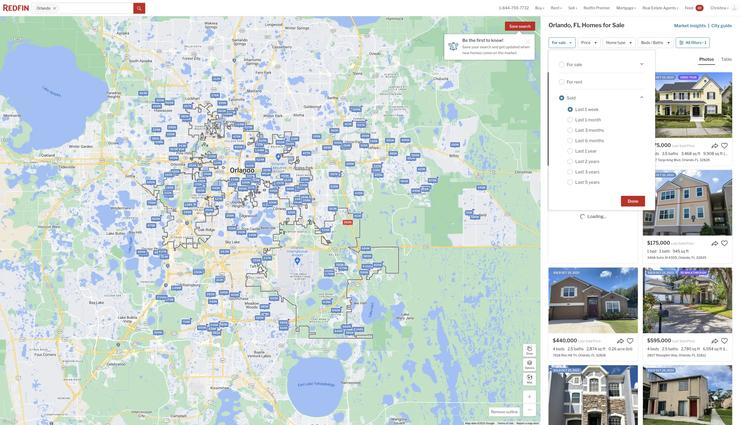 Task type: describe. For each thing, give the bounding box(es) containing it.
1 vertical spatial 2
[[157, 296, 159, 300]]

photos
[[699, 57, 714, 62]]

estate
[[651, 6, 663, 10]]

0 horizontal spatial 390k
[[207, 293, 215, 297]]

0 vertical spatial 410k
[[246, 163, 253, 167]]

all filters • 1
[[686, 40, 706, 45]]

save search button
[[505, 22, 535, 31]]

1 vertical spatial 212k
[[216, 279, 223, 282]]

1 inside button
[[705, 40, 706, 45]]

198k
[[216, 278, 223, 282]]

2 vertical spatial 20,
[[568, 370, 572, 373]]

0 vertical spatial 500k
[[352, 108, 361, 111]]

2 vertical spatial 585k
[[346, 332, 354, 335]]

sell ▾ button
[[568, 0, 577, 16]]

1 horizontal spatial 295k
[[253, 259, 261, 263]]

photo of 14807 tanja king blvd, orlando, fl 32828 image
[[643, 72, 732, 138]]

get
[[499, 45, 505, 49]]

sold for $349,950
[[553, 76, 561, 79]]

363k
[[329, 207, 337, 211]]

222k
[[166, 173, 174, 176]]

0.26
[[609, 347, 617, 352]]

1 horizontal spatial 365k
[[336, 263, 344, 267]]

1.03m
[[235, 123, 244, 127]]

1 vertical spatial 300k
[[334, 141, 342, 145]]

1 horizontal spatial 410k
[[418, 168, 425, 171]]

feed
[[685, 6, 694, 10]]

1 bath
[[659, 249, 670, 254]]

done button
[[621, 196, 645, 207]]

10197
[[553, 158, 562, 162]]

favorite button image for $875,000
[[721, 143, 728, 149]]

2.5 for $595,000
[[662, 347, 668, 352]]

buy ▾ button
[[532, 0, 548, 16]]

2 horizontal spatial 360k
[[330, 129, 339, 132]]

1 horizontal spatial 2
[[353, 328, 355, 332]]

1 horizontal spatial 345k
[[209, 300, 217, 304]]

0 horizontal spatial 320k
[[167, 133, 175, 136]]

340k
[[220, 291, 228, 295]]

0 vertical spatial 295k
[[183, 211, 191, 214]]

sold for $175,000
[[679, 242, 685, 246]]

submit search image
[[137, 6, 141, 11]]

1 left "week"
[[585, 107, 587, 112]]

last sold price for $875,000
[[672, 144, 695, 148]]

mortgage ▾ button
[[617, 0, 636, 16]]

4 beds for $440,000
[[553, 347, 565, 352]]

0 horizontal spatial 500k
[[332, 173, 340, 177]]

337k
[[263, 257, 271, 260]]

redfin premier button
[[581, 0, 613, 16]]

home type
[[606, 40, 625, 45]]

2.5 baths up ridgebloom
[[568, 152, 584, 156]]

461k
[[213, 332, 220, 336]]

901k
[[401, 180, 408, 183]]

of
[[506, 423, 508, 426]]

1 horizontal spatial 495k
[[375, 173, 383, 177]]

945 sq ft
[[673, 249, 689, 254]]

beds
[[641, 40, 650, 45]]

2 vertical spatial 230k
[[301, 178, 309, 182]]

map region
[[0, 0, 578, 426]]

2 horizontal spatial 2
[[585, 159, 588, 164]]

save for save search
[[509, 24, 518, 29]]

favorite button image for $175,000
[[721, 240, 728, 247]]

1 horizontal spatial 357k
[[247, 186, 255, 190]]

2023 for $595,000
[[667, 272, 674, 275]]

oct for $875,000
[[656, 76, 662, 79]]

0 vertical spatial 190k
[[451, 143, 459, 147]]

beds for $875,000
[[651, 152, 659, 156]]

0 vertical spatial the
[[469, 38, 476, 43]]

for rent
[[567, 80, 582, 85]]

google
[[486, 423, 494, 426]]

356k
[[228, 227, 236, 231]]

fl down 2,780 sq ft at the right of page
[[692, 354, 696, 358]]

2.5 baths for $440,000
[[568, 347, 584, 352]]

2.5 for $440,000
[[568, 347, 573, 352]]

0 vertical spatial units
[[365, 265, 373, 269]]

sq for 2,874
[[598, 347, 602, 352]]

2 vertical spatial sold oct 20, 2023
[[553, 370, 580, 373]]

1.33m
[[251, 179, 260, 182]]

updated
[[506, 45, 520, 49]]

6,554 sq ft (lot)
[[703, 347, 730, 352]]

baths for $875,000
[[668, 152, 678, 156]]

1 vertical spatial 550k
[[198, 326, 206, 330]]

315k
[[360, 144, 368, 148]]

loading... status
[[587, 214, 606, 220]]

20, for $175,000
[[662, 174, 666, 177]]

0 vertical spatial 480k
[[357, 122, 365, 126]]

$440,000
[[553, 338, 577, 344]]

2 vertical spatial 400k
[[231, 294, 239, 297]]

146k
[[295, 198, 302, 201]]

1 horizontal spatial 389k
[[286, 188, 294, 191]]

be the first to know! dialog
[[444, 31, 535, 60]]

draw
[[526, 353, 533, 356]]

last down last 1 month
[[575, 128, 584, 133]]

rent
[[574, 80, 582, 85]]

799k
[[148, 201, 156, 205]]

1 horizontal spatial 285k
[[198, 179, 206, 183]]

ft for 2,780 sq ft
[[697, 347, 700, 352]]

1 vertical spatial 355k
[[421, 188, 429, 191]]

ft for 3,468 sq ft
[[698, 152, 701, 156]]

0 horizontal spatial 360k
[[165, 101, 174, 105]]

ridgebloom
[[563, 158, 581, 162]]

2023 for $175,000
[[667, 174, 674, 177]]

1 vertical spatial 495k
[[139, 253, 148, 256]]

0 horizontal spatial 430k
[[269, 201, 277, 205]]

last down $349,950 last sold price
[[575, 149, 584, 154]]

sold down for rent
[[567, 96, 576, 101]]

945
[[673, 249, 680, 254]]

last up the '3.5 baths'
[[672, 144, 679, 148]]

1 vertical spatial 400k
[[401, 138, 410, 142]]

1 left year at top
[[585, 149, 587, 154]]

1 horizontal spatial 550k
[[247, 174, 255, 178]]

435k left 795k
[[412, 189, 420, 193]]

last down the "10197 ridgebloom ave, orlando, fl 32829" at the top of the page
[[575, 170, 584, 175]]

sold for $875,000
[[680, 144, 686, 148]]

462k
[[139, 91, 147, 95]]

price for $440,000
[[593, 340, 601, 344]]

1 horizontal spatial 690k
[[242, 181, 250, 185]]

video tour
[[680, 76, 697, 79]]

orlando, down 1,588 sq ft
[[589, 158, 601, 162]]

150k
[[204, 173, 211, 176]]

sold for $440,000
[[586, 340, 592, 344]]

380k
[[181, 115, 189, 119]]

2.5 baths for $595,000
[[662, 347, 678, 352]]

favorite button checkbox for $175,000
[[721, 240, 728, 247]]

last up 945
[[671, 242, 678, 246]]

#305,
[[669, 256, 678, 260]]

last 3 months
[[575, 128, 604, 133]]

660k
[[343, 326, 351, 329]]

1 left month
[[585, 118, 587, 123]]

0 vertical spatial 2 units
[[157, 296, 167, 300]]

photo of 10197 ridgebloom ave, orlando, fl 32829 image
[[549, 72, 638, 138]]

remove
[[491, 410, 505, 415]]

video
[[680, 76, 689, 79]]

orlando, right trl,
[[578, 354, 591, 358]]

photo of 7618 rex hill trl, orlando, fl 32818 image
[[549, 268, 638, 334]]

(lot) down favorite button icon
[[626, 347, 633, 352]]

sold inside $349,950 last sold price
[[585, 144, 592, 148]]

1 vertical spatial 480k
[[260, 150, 268, 154]]

2,780
[[681, 347, 691, 352]]

table
[[721, 57, 732, 62]]

420k
[[407, 157, 415, 160]]

2,874
[[587, 347, 597, 352]]

ft for 1,588 sq ft
[[602, 152, 605, 156]]

baths for $440,000
[[574, 347, 584, 352]]

3 for years
[[585, 170, 588, 175]]

st
[[665, 256, 668, 260]]

2 vertical spatial 525k
[[322, 229, 330, 232]]

map for map data ©2023 google
[[465, 423, 471, 426]]

535k
[[210, 324, 218, 327]]

save for save your search and get updated when new homes come on the market.
[[462, 45, 471, 49]]

126k
[[229, 183, 236, 187]]

for sale inside dialog
[[567, 62, 582, 67]]

fl left "32828"
[[695, 158, 699, 162]]

orlando, down 945 sq ft
[[678, 256, 691, 260]]

0 vertical spatial 400k
[[227, 111, 236, 114]]

sq for 6,554
[[714, 347, 719, 352]]

10197 ridgebloom ave, orlando, fl 32829
[[553, 158, 617, 162]]

0 horizontal spatial 189k
[[166, 186, 174, 190]]

orlando, down rent ▾ button
[[549, 22, 572, 29]]

0 horizontal spatial 690k
[[147, 181, 155, 185]]

dialog containing for sale
[[549, 50, 655, 211]]

411k
[[354, 214, 361, 218]]

$175,000
[[647, 241, 670, 246]]

435k up 313k on the left of the page
[[350, 107, 358, 111]]

50k
[[466, 211, 472, 215]]

/
[[651, 40, 652, 45]]

©2023
[[477, 423, 485, 426]]

sold oct 25, 2023 for "photo of 7618 rex hill trl, orlando, fl 32818"
[[553, 272, 579, 275]]

city guide link
[[711, 23, 733, 29]]

fl left homes on the right of the page
[[573, 22, 581, 29]]

0 vertical spatial 212k
[[213, 77, 220, 81]]

2 vertical spatial units
[[356, 328, 363, 332]]

1 horizontal spatial 390k
[[361, 134, 370, 138]]

4 beds for $875,000
[[647, 152, 659, 156]]

guide
[[721, 23, 732, 28]]

buy
[[535, 6, 542, 10]]

0 horizontal spatial 590k
[[239, 187, 247, 191]]

(lot) for $595,000
[[723, 347, 730, 352]]

baths for $595,000
[[668, 347, 678, 352]]

sold for $440,000
[[553, 272, 561, 275]]

2 vertical spatial 389k
[[256, 317, 264, 320]]

130k
[[300, 184, 308, 187]]

fl left 32835
[[692, 256, 695, 260]]

sq for 1,588
[[598, 152, 602, 156]]

1 vertical spatial 390k
[[386, 139, 394, 143]]

fl left "32829"
[[602, 158, 606, 162]]

1-
[[499, 6, 502, 10]]

photo of 3468 soho st #305, orlando, fl 32835 image
[[643, 170, 732, 236]]

baths
[[653, 40, 663, 45]]

google image
[[1, 419, 19, 426]]

last sold price for $175,000
[[671, 242, 694, 246]]

rent ▾ button
[[548, 0, 565, 16]]

last left "6"
[[575, 138, 584, 143]]

0 vertical spatial 357k
[[184, 105, 192, 108]]

1 horizontal spatial 590k
[[360, 271, 368, 275]]

2023 for $440,000
[[572, 272, 579, 275]]

for inside button
[[552, 40, 558, 45]]

sold for $595,000
[[648, 272, 655, 275]]

23, for $875,000
[[662, 76, 666, 79]]

1 bed
[[647, 249, 657, 254]]

850k
[[235, 145, 243, 149]]

440k
[[153, 104, 161, 108]]

last left 5
[[575, 180, 584, 185]]

sold for $175,000
[[648, 174, 655, 177]]

0 vertical spatial 355k
[[189, 164, 197, 168]]

3468 soho st #305, orlando, fl 32835
[[647, 256, 706, 260]]

orlando, down "3,468"
[[682, 158, 694, 162]]

1 vertical spatial 320k
[[287, 211, 295, 215]]

640k
[[332, 309, 340, 313]]

1 vertical spatial 525k
[[330, 185, 338, 189]]

1 left bed
[[647, 249, 649, 254]]

last up 2807 roseglen way, orlando, fl 32812
[[673, 340, 679, 344]]

last 2 years
[[575, 159, 599, 164]]

252k
[[196, 270, 204, 274]]

▾ for sell ▾
[[576, 6, 577, 10]]

walkthrough
[[685, 272, 706, 275]]

580k
[[219, 323, 228, 327]]

445k
[[212, 187, 220, 190]]

0 horizontal spatial 585k
[[261, 305, 269, 309]]

875k
[[429, 179, 437, 183]]

0 vertical spatial 365k
[[197, 189, 205, 193]]

263k
[[170, 147, 178, 151]]

0 vertical spatial 235k
[[153, 128, 161, 132]]

14807 tanja king blvd, orlando, fl 32828
[[647, 158, 710, 162]]

2 vertical spatial for
[[567, 80, 573, 85]]

sq for 9,908
[[715, 152, 719, 156]]

0 vertical spatial 475k
[[233, 135, 241, 139]]

2,874 sq ft
[[587, 347, 606, 352]]

sale inside button
[[559, 40, 566, 45]]

0 vertical spatial 300k
[[156, 99, 164, 102]]

last up 7618 rex hill trl, orlando, fl 32818
[[578, 340, 585, 344]]

map data ©2023 google
[[465, 423, 494, 426]]

last up last 1 month
[[575, 107, 584, 112]]

search inside save your search and get updated when new homes come on the market.
[[480, 45, 491, 49]]

years for last 3 years
[[589, 170, 600, 175]]



Task type: vqa. For each thing, say whether or not it's contained in the screenshot.
searches
no



Task type: locate. For each thing, give the bounding box(es) containing it.
oct for $440,000
[[561, 272, 567, 275]]

price inside button
[[581, 40, 591, 45]]

sold for $595,000
[[680, 340, 686, 344]]

▾ right sell
[[576, 6, 577, 10]]

0 vertical spatial 389k
[[323, 146, 331, 150]]

3 favorite button image from the top
[[721, 338, 728, 345]]

690k left "1.33m" on the top of page
[[242, 181, 250, 185]]

save inside save your search and get updated when new homes come on the market.
[[462, 45, 471, 49]]

1 horizontal spatial 585k
[[346, 332, 354, 335]]

0 horizontal spatial 195k
[[183, 117, 191, 121]]

search inside button
[[519, 24, 531, 29]]

map
[[527, 423, 533, 426]]

favorite button image
[[721, 143, 728, 149], [721, 240, 728, 247], [721, 338, 728, 345]]

650k
[[277, 141, 285, 144]]

oct for $595,000
[[656, 272, 662, 275]]

be
[[462, 38, 468, 43]]

last sold price up 945 sq ft
[[671, 242, 694, 246]]

4 inside map region
[[363, 265, 365, 269]]

▾ right christina
[[727, 6, 729, 10]]

market.
[[505, 51, 517, 55]]

3d
[[680, 272, 684, 275]]

last sold price up "3,468"
[[672, 144, 695, 148]]

249k
[[291, 188, 299, 191]]

0 horizontal spatial 25,
[[568, 272, 572, 275]]

0 horizontal spatial 230k
[[176, 148, 184, 151]]

0 vertical spatial 525k
[[245, 126, 253, 129]]

photo of 2807 roseglen way, orlando, fl 32812 image
[[643, 268, 732, 334]]

230k up 165k
[[176, 148, 184, 151]]

favorite button checkbox up '9,908 sq ft (lot)'
[[721, 143, 728, 149]]

map inside button
[[527, 381, 532, 385]]

1 sold oct 23, 2023 from the top
[[648, 76, 674, 79]]

1 vertical spatial 360k
[[330, 129, 339, 132]]

2 down 1,588
[[585, 159, 588, 164]]

212k
[[213, 77, 220, 81], [216, 279, 223, 282]]

6 ▾ from the left
[[727, 6, 729, 10]]

▾ for rent ▾
[[560, 6, 562, 10]]

2023 for $875,000
[[667, 76, 674, 79]]

month
[[588, 118, 601, 123]]

for
[[603, 22, 611, 29]]

baths down $349,950 last sold price
[[574, 152, 584, 156]]

230k
[[224, 112, 232, 116], [176, 148, 184, 151], [301, 178, 309, 182]]

ft right 9,908
[[720, 152, 723, 156]]

145k
[[370, 140, 378, 143]]

photo of 4155 s semoran blvd #2, orlando, fl 32822 image
[[643, 366, 732, 426]]

▾ for christina ▾
[[727, 6, 729, 10]]

196
[[549, 56, 556, 60]]

ft right year at top
[[602, 152, 605, 156]]

ft for 9,908 sq ft (lot)
[[720, 152, 723, 156]]

search down 7732
[[519, 24, 531, 29]]

1-844-759-7732 link
[[499, 6, 529, 10]]

400k right 340k on the bottom left of the page
[[231, 294, 239, 297]]

320k down 149k
[[287, 211, 295, 215]]

1 vertical spatial 585k
[[261, 305, 269, 309]]

favorite button checkbox for $595,000
[[721, 338, 728, 345]]

2 horizontal spatial units
[[365, 265, 373, 269]]

|
[[708, 23, 709, 28]]

hill
[[568, 354, 572, 358]]

for up for rent
[[567, 62, 573, 67]]

3 up "6"
[[585, 128, 588, 133]]

355k
[[189, 164, 197, 168], [421, 188, 429, 191]]

495k down 238k
[[375, 173, 383, 177]]

dialog
[[549, 50, 655, 211]]

1 horizontal spatial 2 units
[[353, 328, 363, 332]]

last sold price for $595,000
[[673, 340, 695, 344]]

orlando, down 2,780
[[679, 354, 691, 358]]

for sale up 196
[[552, 40, 566, 45]]

23, for $595,000
[[662, 272, 666, 275]]

terms of use
[[498, 423, 514, 426]]

0 horizontal spatial 285k
[[173, 148, 181, 151]]

for sale inside button
[[552, 40, 566, 45]]

4 beds up 2807
[[647, 347, 659, 352]]

2 ▾ from the left
[[560, 6, 562, 10]]

favorite button image
[[627, 338, 634, 345]]

1,588
[[587, 152, 597, 156]]

1 vertical spatial sale
[[574, 62, 582, 67]]

2023 for $349,950
[[573, 76, 580, 79]]

390k left 340k on the bottom left of the page
[[207, 293, 215, 297]]

report
[[517, 423, 525, 426]]

0 horizontal spatial 355k
[[189, 164, 197, 168]]

months right "6"
[[589, 138, 604, 143]]

sold up "3,468"
[[680, 144, 686, 148]]

7618 rex hill trl, orlando, fl 32818
[[553, 354, 606, 358]]

0 vertical spatial 230k
[[224, 112, 232, 116]]

0 vertical spatial sold oct 25, 2023
[[553, 272, 579, 275]]

2 units
[[157, 296, 167, 300], [353, 328, 363, 332]]

389k left 216k
[[323, 146, 331, 150]]

(lot) for $875,000
[[724, 152, 730, 156]]

480k down 715k
[[260, 150, 268, 154]]

1 3 from the top
[[585, 128, 588, 133]]

baths up way, on the right bottom of the page
[[668, 347, 678, 352]]

270k
[[198, 185, 205, 188]]

▾ for mortgage ▾
[[635, 6, 636, 10]]

ft up "32828"
[[698, 152, 701, 156]]

ft for 2,874 sq ft
[[603, 347, 606, 352]]

189k up 149k
[[301, 196, 309, 199]]

1 23, from the top
[[662, 76, 666, 79]]

0 vertical spatial 23,
[[662, 76, 666, 79]]

last 5 years
[[575, 180, 600, 185]]

243k
[[178, 144, 186, 148]]

1 vertical spatial sold oct 25, 2023
[[648, 370, 674, 373]]

0 vertical spatial for
[[552, 40, 558, 45]]

844-
[[502, 6, 511, 10]]

2 3 from the top
[[585, 170, 588, 175]]

for sale up for rent
[[567, 62, 582, 67]]

sq for 2,780
[[692, 347, 696, 352]]

428k
[[208, 328, 216, 332]]

be the first to know!
[[462, 38, 503, 43]]

beds for $595,000
[[651, 347, 659, 352]]

1 horizontal spatial 195k
[[313, 135, 321, 138]]

2.5 baths up trl,
[[568, 347, 584, 352]]

0 vertical spatial months
[[589, 128, 604, 133]]

1 vertical spatial the
[[498, 51, 504, 55]]

1 ▾ from the left
[[543, 6, 545, 10]]

127k
[[215, 197, 222, 201]]

0 horizontal spatial 525k
[[245, 126, 253, 129]]

remove orlando image
[[53, 7, 56, 10]]

save search
[[509, 24, 531, 29]]

435k up 411k
[[355, 192, 363, 195]]

orlando,
[[549, 22, 572, 29], [589, 158, 601, 162], [682, 158, 694, 162], [678, 256, 691, 260], [578, 354, 591, 358], [679, 354, 691, 358]]

▾ right mortgage
[[635, 6, 636, 10]]

0 horizontal spatial 475k
[[147, 224, 155, 228]]

4 for $595,000
[[647, 347, 650, 352]]

1 vertical spatial favorite button checkbox
[[721, 338, 728, 345]]

week
[[588, 107, 599, 112]]

favorite button checkbox
[[721, 143, 728, 149], [721, 338, 728, 345]]

475k up 850k
[[233, 135, 241, 139]]

20, for $349,950
[[568, 76, 572, 79]]

2 23, from the top
[[662, 272, 666, 275]]

435k
[[350, 107, 358, 111], [412, 189, 420, 193], [355, 192, 363, 195]]

159k
[[295, 197, 302, 201]]

sold
[[567, 96, 576, 101], [585, 144, 592, 148], [680, 144, 686, 148], [679, 242, 685, 246], [586, 340, 592, 344], [680, 340, 686, 344]]

1 horizontal spatial 430k
[[478, 186, 486, 190]]

4
[[647, 152, 650, 156], [363, 265, 365, 269], [553, 347, 555, 352], [647, 347, 650, 352]]

225k
[[208, 155, 216, 159]]

months for last 6 months
[[589, 138, 604, 143]]

5 ▾ from the left
[[677, 6, 679, 10]]

0 horizontal spatial search
[[480, 45, 491, 49]]

495k left 485k
[[139, 253, 148, 256]]

268k
[[226, 214, 234, 218]]

price for $175,000
[[686, 242, 694, 246]]

0 horizontal spatial 410k
[[246, 163, 253, 167]]

585k down the 684k at the bottom of page
[[363, 255, 371, 259]]

1 horizontal spatial 235k
[[172, 170, 180, 174]]

1 vertical spatial 20,
[[662, 174, 666, 177]]

235k up 381k
[[153, 128, 161, 132]]

price up 945 sq ft
[[686, 242, 694, 246]]

25, for photo of 4155 s semoran blvd #2, orlando, fl 32822
[[662, 370, 666, 373]]

last down last 1 year
[[575, 159, 584, 164]]

4 ▾ from the left
[[635, 6, 636, 10]]

189k up '232k'
[[166, 186, 174, 190]]

1 vertical spatial 345k
[[209, 300, 217, 304]]

3 up 5
[[585, 170, 588, 175]]

way,
[[671, 354, 678, 358]]

1 favorite button checkbox from the top
[[721, 143, 728, 149]]

920k
[[244, 179, 252, 182]]

0 vertical spatial search
[[519, 24, 531, 29]]

type
[[618, 40, 625, 45]]

last inside $349,950 last sold price
[[578, 144, 584, 148]]

185k
[[274, 182, 281, 186]]

1 vertical spatial 295k
[[253, 259, 261, 263]]

sold oct 20, 2023 up for rent
[[553, 76, 580, 79]]

1-844-759-7732
[[499, 6, 529, 10]]

fl down the 2,874
[[591, 354, 595, 358]]

months for last 3 months
[[589, 128, 604, 133]]

1 horizontal spatial 355k
[[421, 188, 429, 191]]

1 horizontal spatial favorite button checkbox
[[721, 240, 728, 247]]

25, for "photo of 7618 rex hill trl, orlando, fl 32818"
[[568, 272, 572, 275]]

sq right 945
[[681, 249, 685, 254]]

430k
[[478, 186, 486, 190], [269, 201, 277, 205]]

beds for $440,000
[[556, 347, 565, 352]]

195k
[[183, 117, 191, 121], [313, 135, 321, 138]]

map left data
[[465, 423, 471, 426]]

4 beds up 7618
[[553, 347, 565, 352]]

sq right 2,780
[[692, 347, 696, 352]]

1 vertical spatial 2 units
[[353, 328, 363, 332]]

3 for months
[[585, 128, 588, 133]]

price for $595,000
[[687, 340, 695, 344]]

years for last 2 years
[[589, 159, 599, 164]]

▾ for buy ▾
[[543, 6, 545, 10]]

403k
[[139, 91, 147, 95]]

baths up 7618 rex hill trl, orlando, fl 32818
[[574, 347, 584, 352]]

1 horizontal spatial search
[[519, 24, 531, 29]]

0 vertical spatial 345k
[[168, 126, 176, 129]]

1 vertical spatial save
[[462, 45, 471, 49]]

0 horizontal spatial 345k
[[168, 126, 176, 129]]

1 vertical spatial sold oct 23, 2023
[[648, 272, 674, 275]]

1 vertical spatial 230k
[[176, 148, 184, 151]]

your
[[472, 45, 479, 49]]

last sold price up 2,780
[[673, 340, 695, 344]]

0 vertical spatial 195k
[[183, 117, 191, 121]]

sold oct 23, 2023 for $595,000
[[648, 272, 674, 275]]

0 vertical spatial sold oct 20, 2023
[[553, 76, 580, 79]]

▾ right rent
[[560, 6, 562, 10]]

0 vertical spatial for sale
[[552, 40, 566, 45]]

▾ right agents
[[677, 6, 679, 10]]

(lot) right 6,554
[[723, 347, 730, 352]]

2 favorite button checkbox from the top
[[721, 338, 728, 345]]

1 vertical spatial 190k
[[165, 173, 173, 177]]

1 horizontal spatial 360k
[[280, 321, 288, 325]]

20, down tanja
[[662, 174, 666, 177]]

1 horizontal spatial the
[[498, 51, 504, 55]]

6,554
[[703, 347, 714, 352]]

bed
[[650, 249, 657, 254]]

2 horizontal spatial 585k
[[363, 255, 371, 259]]

1 vertical spatial 357k
[[247, 186, 255, 190]]

3468
[[647, 256, 656, 260]]

368k
[[286, 142, 294, 146]]

0 vertical spatial 189k
[[166, 186, 174, 190]]

price for $875,000
[[687, 144, 695, 148]]

beds up 14807
[[651, 152, 659, 156]]

years for last 5 years
[[589, 180, 600, 185]]

232k
[[164, 191, 172, 195]]

2 vertical spatial 2
[[353, 328, 355, 332]]

590k down 920k
[[239, 187, 247, 191]]

last sold price for $440,000
[[578, 340, 601, 344]]

report a map error link
[[517, 423, 539, 426]]

ft right 6,554
[[719, 347, 722, 352]]

1 vertical spatial 195k
[[313, 135, 321, 138]]

1 vertical spatial for
[[567, 62, 573, 67]]

bath
[[662, 249, 670, 254]]

2807
[[647, 354, 656, 358]]

1 right •
[[705, 40, 706, 45]]

1 horizontal spatial 525k
[[322, 229, 330, 232]]

289k
[[346, 162, 354, 166]]

sold oct 20, 2023 down tanja
[[648, 174, 674, 177]]

458k
[[246, 162, 254, 165]]

orlando, fl homes for sale
[[549, 22, 625, 29]]

1 vertical spatial 389k
[[286, 188, 294, 191]]

▾ inside "link"
[[677, 6, 679, 10]]

4 beds for $595,000
[[647, 347, 659, 352]]

last 6 months
[[575, 138, 604, 143]]

0 horizontal spatial 495k
[[139, 253, 148, 256]]

sold oct 23, 2023 for $875,000
[[648, 76, 674, 79]]

4 for $440,000
[[553, 347, 555, 352]]

370k
[[194, 270, 202, 273]]

0 horizontal spatial 365k
[[197, 189, 205, 193]]

home type button
[[603, 37, 636, 48]]

1 vertical spatial 189k
[[301, 196, 309, 199]]

beds / baths
[[641, 40, 663, 45]]

0 vertical spatial favorite button checkbox
[[721, 143, 728, 149]]

sq for 945
[[681, 249, 685, 254]]

0 vertical spatial 585k
[[363, 255, 371, 259]]

favorite button checkbox for $440,000
[[627, 338, 634, 345]]

23, left "video" at the top of the page
[[662, 76, 666, 79]]

20, up for rent
[[568, 76, 572, 79]]

2 horizontal spatial 525k
[[330, 185, 338, 189]]

last down last 1 week
[[575, 118, 584, 123]]

draw button
[[523, 344, 536, 358]]

ft up 32818
[[603, 347, 606, 352]]

14807
[[647, 158, 657, 162]]

163k
[[284, 179, 292, 182]]

favorite button checkbox for $875,000
[[721, 143, 728, 149]]

0 horizontal spatial 2
[[157, 296, 159, 300]]

market insights link
[[674, 17, 706, 29]]

4 beds
[[647, 152, 659, 156], [553, 347, 565, 352], [647, 347, 659, 352]]

favorite button image for $595,000
[[721, 338, 728, 345]]

525k right 1.03m
[[245, 126, 253, 129]]

price up "2,874 sq ft"
[[593, 340, 601, 344]]

oct for $349,950
[[561, 76, 567, 79]]

212k up 276k
[[213, 77, 220, 81]]

0 vertical spatial 25,
[[568, 272, 572, 275]]

238k
[[373, 169, 380, 172]]

1 vertical spatial 500k
[[332, 173, 340, 177]]

tanja
[[658, 158, 666, 162]]

230k up 130k
[[301, 178, 309, 182]]

sold oct 20, 2023 down the rex
[[553, 370, 580, 373]]

525k down 363k
[[322, 229, 330, 232]]

oct for $175,000
[[656, 174, 662, 177]]

city
[[711, 23, 720, 28]]

295k down the 138k
[[183, 211, 191, 214]]

sale inside dialog
[[574, 62, 582, 67]]

map for map
[[527, 381, 532, 385]]

465k
[[281, 174, 289, 178]]

0 vertical spatial favorite button image
[[721, 143, 728, 149]]

590k down 4 units
[[360, 271, 368, 275]]

2 right 660k
[[353, 328, 355, 332]]

the inside save your search and get updated when new homes come on the market.
[[498, 51, 504, 55]]

price inside $349,950 last sold price
[[593, 144, 600, 148]]

mortgage ▾ button
[[613, 0, 639, 16]]

buy ▾ button
[[535, 0, 545, 16]]

sold down last 6 months
[[585, 144, 592, 148]]

0 vertical spatial sold oct 23, 2023
[[648, 76, 674, 79]]

beds / baths button
[[638, 37, 674, 48]]

1 vertical spatial 25,
[[662, 370, 666, 373]]

0 horizontal spatial 389k
[[256, 317, 264, 320]]

2.5 up roseglen
[[662, 347, 668, 352]]

1 horizontal spatial 320k
[[287, 211, 295, 215]]

done
[[628, 199, 638, 204]]

320k
[[167, 133, 175, 136], [287, 211, 295, 215]]

all filters • 1 button
[[676, 37, 710, 48]]

last up last 1 year
[[578, 144, 584, 148]]

153k
[[161, 255, 168, 259]]

597k
[[357, 124, 365, 127]]

None search field
[[59, 3, 133, 14]]

save up new
[[462, 45, 471, 49]]

photo of 536 woodland terrace blvd, orlando, fl 32828 image
[[549, 366, 638, 426]]

4 for $875,000
[[647, 152, 650, 156]]

1 left bath
[[659, 249, 661, 254]]

save inside button
[[509, 24, 518, 29]]

sold oct 25, 2023 for photo of 4155 s semoran blvd #2, orlando, fl 32822
[[648, 370, 674, 373]]

sold oct 23, 2023 down soho
[[648, 272, 674, 275]]

1 horizontal spatial 300k
[[334, 141, 342, 145]]

2.5 baths up way, on the right bottom of the page
[[662, 347, 678, 352]]

0 vertical spatial 550k
[[247, 174, 255, 178]]

200k
[[170, 156, 178, 160], [216, 277, 224, 281], [155, 331, 163, 335], [154, 331, 162, 335]]

2.5 up ridgebloom
[[568, 152, 573, 156]]

23, down the st
[[662, 272, 666, 275]]

189k
[[166, 186, 174, 190], [301, 196, 309, 199]]

0 vertical spatial 285k
[[173, 148, 181, 151]]

0 horizontal spatial favorite button checkbox
[[627, 338, 634, 345]]

241k
[[189, 203, 196, 207]]

390k up the 315k
[[361, 134, 370, 138]]

sold oct 23, 2023 left "video" at the top of the page
[[648, 76, 674, 79]]

sell ▾
[[568, 6, 577, 10]]

0 horizontal spatial 357k
[[184, 105, 192, 108]]

4 up 14807
[[647, 152, 650, 156]]

0 horizontal spatial for sale
[[552, 40, 566, 45]]

loading...
[[587, 214, 606, 220]]

sq for 3,468
[[693, 152, 697, 156]]

1 favorite button image from the top
[[721, 143, 728, 149]]

0 horizontal spatial 295k
[[183, 211, 191, 214]]

285k up 165k
[[173, 148, 181, 151]]

1 horizontal spatial sold oct 25, 2023
[[648, 370, 674, 373]]

0 horizontal spatial 300k
[[156, 99, 164, 102]]

0 horizontal spatial the
[[469, 38, 476, 43]]

sold oct 20, 2023 for $175,000
[[648, 174, 674, 177]]

ft for 6,554 sq ft (lot)
[[719, 347, 722, 352]]

1 horizontal spatial 480k
[[357, 122, 365, 126]]

400k right 960k
[[227, 111, 236, 114]]

years right 5
[[589, 180, 600, 185]]

216k
[[343, 144, 351, 148]]

last 1 year
[[575, 149, 597, 154]]

3 ▾ from the left
[[576, 6, 577, 10]]

2 sold oct 23, 2023 from the top
[[648, 272, 674, 275]]

new
[[462, 51, 470, 55]]

sold for $875,000
[[648, 76, 655, 79]]

favorite button checkbox
[[721, 240, 728, 247], [627, 338, 634, 345]]

0 vertical spatial 320k
[[167, 133, 175, 136]]

1 horizontal spatial map
[[527, 381, 532, 385]]

ft for 945 sq ft
[[686, 249, 689, 254]]

0 horizontal spatial units
[[159, 296, 167, 300]]

2 vertical spatial years
[[589, 180, 600, 185]]

sold oct 20, 2023 for $349,950
[[553, 76, 580, 79]]

2 favorite button image from the top
[[721, 240, 728, 247]]

480k right 313k on the left of the page
[[357, 122, 365, 126]]

1.29m
[[263, 203, 272, 207]]



